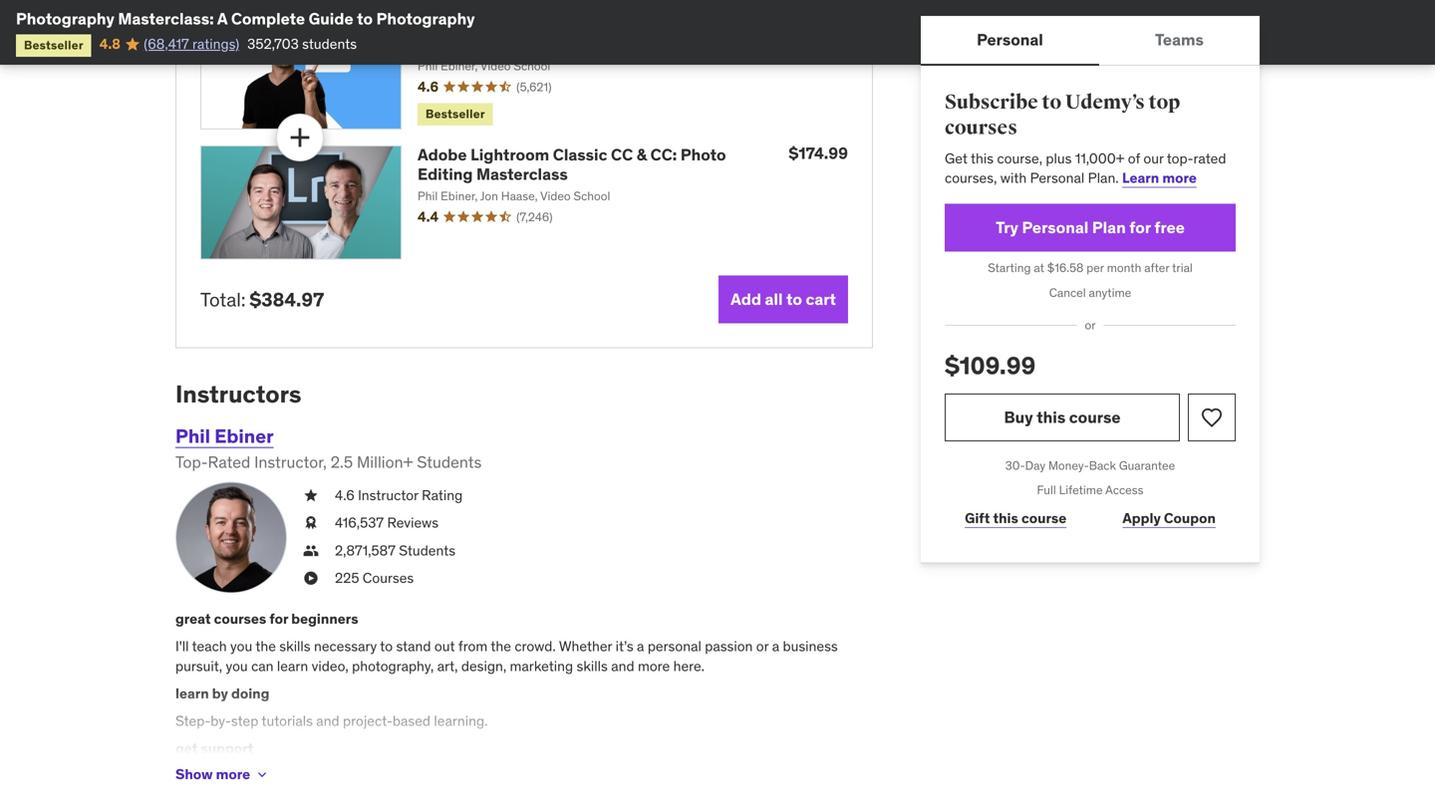 Task type: locate. For each thing, give the bounding box(es) containing it.
2 xsmall image from the top
[[303, 514, 319, 533]]

2 vertical spatial more
[[216, 766, 250, 784]]

here.
[[674, 657, 705, 675]]

school up (5,621)
[[514, 58, 551, 74]]

0 horizontal spatial a
[[637, 638, 645, 656]]

1 vertical spatial personal
[[1031, 169, 1085, 187]]

learn up step-
[[175, 685, 209, 703]]

stand
[[396, 638, 431, 656]]

1 vertical spatial video
[[541, 188, 571, 204]]

1 horizontal spatial school
[[574, 188, 611, 204]]

by
[[212, 685, 228, 703]]

ebiner,
[[441, 58, 478, 74], [441, 188, 478, 204]]

(7,246)
[[517, 209, 553, 225]]

courses inside subscribe to udemy's top courses
[[945, 116, 1018, 140]]

0 horizontal spatial photography
[[16, 8, 115, 29]]

total:
[[200, 287, 246, 311]]

0 horizontal spatial more
[[216, 766, 250, 784]]

students inside phil ebiner top-rated instructor, 2.5 million+ students
[[417, 452, 482, 473]]

more inside great courses for beginners i'll teach you the skills necessary to stand out from the crowd. whether it's a personal passion or a business pursuit, you can learn video, photography, art, design, marketing skills and more here. learn by doing step-by-step tutorials and project-based learning. get support
[[638, 657, 670, 675]]

art,
[[437, 657, 458, 675]]

0 horizontal spatial course
[[1022, 510, 1067, 527]]

0 vertical spatial or
[[1085, 318, 1096, 333]]

0 vertical spatial personal
[[977, 29, 1044, 50]]

4.4
[[418, 208, 439, 226]]

xsmall image left 416,537
[[303, 514, 319, 533]]

0 horizontal spatial school
[[514, 58, 551, 74]]

2 a from the left
[[772, 638, 780, 656]]

rated
[[1194, 149, 1227, 167]]

courses
[[363, 569, 414, 587]]

to inside button
[[787, 289, 803, 310]]

1 vertical spatial you
[[226, 657, 248, 675]]

1 vertical spatial school
[[574, 188, 611, 204]]

1 vertical spatial bestseller
[[426, 106, 485, 122]]

1 vertical spatial learn
[[175, 685, 209, 703]]

adobe inside adobe lightroom classic cc & cc: photo editing masterclass phil ebiner, jon haase, video school
[[418, 145, 467, 165]]

0 vertical spatial more
[[1163, 169, 1197, 187]]

personal down plus
[[1031, 169, 1085, 187]]

1 vertical spatial and
[[316, 712, 340, 730]]

1 vertical spatial xsmall image
[[303, 569, 319, 588]]

cc
[[553, 15, 575, 35], [611, 145, 633, 165]]

personal button
[[921, 16, 1100, 64]]

cc inside adobe lightroom cc photo editing: your lightroom masterclass phil ebiner, video school
[[553, 15, 575, 35]]

courses up teach
[[214, 610, 266, 628]]

a left business at bottom right
[[772, 638, 780, 656]]

4.6 up editing
[[418, 78, 439, 96]]

0 vertical spatial students
[[417, 452, 482, 473]]

adobe inside adobe lightroom cc photo editing: your lightroom masterclass phil ebiner, video school
[[418, 15, 467, 35]]

0 vertical spatial you
[[230, 638, 252, 656]]

0 horizontal spatial for
[[270, 610, 288, 628]]

1 horizontal spatial photo
[[681, 145, 726, 165]]

courses down the subscribe
[[945, 116, 1018, 140]]

1 a from the left
[[637, 638, 645, 656]]

0 vertical spatial photo
[[579, 15, 624, 35]]

1 horizontal spatial learn
[[277, 657, 308, 675]]

&
[[637, 145, 647, 165]]

starting
[[988, 260, 1031, 276]]

guarantee
[[1119, 458, 1176, 473]]

top-
[[1167, 149, 1194, 167]]

photo left editing:
[[579, 15, 624, 35]]

course inside gift this course link
[[1022, 510, 1067, 527]]

1 vertical spatial ebiner,
[[441, 188, 478, 204]]

adobe
[[418, 15, 467, 35], [418, 145, 467, 165]]

phil ebiner image
[[175, 482, 287, 594]]

students down reviews
[[399, 542, 456, 560]]

editing:
[[628, 15, 688, 35]]

2 vertical spatial this
[[993, 510, 1019, 527]]

tab list containing personal
[[921, 16, 1260, 66]]

try
[[996, 217, 1019, 238]]

and
[[611, 657, 635, 675], [316, 712, 340, 730]]

0 vertical spatial 4.6
[[418, 78, 439, 96]]

wishlist image
[[1200, 406, 1224, 430]]

$174.99
[[789, 143, 848, 164]]

apply coupon button
[[1103, 499, 1236, 539]]

0 horizontal spatial and
[[316, 712, 340, 730]]

more down personal
[[638, 657, 670, 675]]

course up 'back'
[[1070, 407, 1121, 427]]

jon
[[480, 188, 498, 204]]

1 horizontal spatial 4.6
[[418, 78, 439, 96]]

2 horizontal spatial more
[[1163, 169, 1197, 187]]

great
[[175, 610, 211, 628]]

this up courses,
[[971, 149, 994, 167]]

this inside get this course, plus 11,000+ of our top-rated courses, with personal plan.
[[971, 149, 994, 167]]

skills down beginners
[[279, 638, 311, 656]]

and down the it's
[[611, 657, 635, 675]]

0 vertical spatial ebiner,
[[441, 58, 478, 74]]

course for gift this course
[[1022, 510, 1067, 527]]

tab list
[[921, 16, 1260, 66]]

personal inside try personal plan for free link
[[1022, 217, 1089, 238]]

0 vertical spatial for
[[1130, 217, 1151, 238]]

2 photography from the left
[[377, 8, 475, 29]]

courses,
[[945, 169, 997, 187]]

out
[[435, 638, 455, 656]]

plus
[[1046, 149, 1072, 167]]

1 horizontal spatial courses
[[945, 116, 1018, 140]]

more for learn more
[[1163, 169, 1197, 187]]

for left beginners
[[270, 610, 288, 628]]

xsmall image right show more
[[254, 767, 270, 783]]

video up (7,246)
[[541, 188, 571, 204]]

1 horizontal spatial or
[[1085, 318, 1096, 333]]

masterclass up 'haase,'
[[477, 164, 568, 184]]

beginners
[[291, 610, 358, 628]]

teams button
[[1100, 16, 1260, 64]]

total: $384.97
[[200, 287, 324, 312]]

haase,
[[501, 188, 538, 204]]

1 vertical spatial more
[[638, 657, 670, 675]]

the up can
[[256, 638, 276, 656]]

1 horizontal spatial video
[[541, 188, 571, 204]]

to up "photography,"
[[380, 638, 393, 656]]

you
[[230, 638, 252, 656], [226, 657, 248, 675]]

0 vertical spatial video
[[481, 58, 511, 74]]

you left can
[[226, 657, 248, 675]]

1 horizontal spatial bestseller
[[426, 106, 485, 122]]

0 vertical spatial masterclass
[[500, 34, 592, 54]]

photo inside adobe lightroom cc photo editing: your lightroom masterclass phil ebiner, video school
[[579, 15, 624, 35]]

xsmall image left 2,871,587
[[303, 541, 319, 561]]

this right buy
[[1037, 407, 1066, 427]]

anytime
[[1089, 285, 1132, 300]]

cc left &
[[611, 145, 633, 165]]

to left 'udemy's'
[[1042, 90, 1062, 115]]

more down support
[[216, 766, 250, 784]]

can
[[251, 657, 274, 675]]

the
[[256, 638, 276, 656], [491, 638, 511, 656]]

add all to cart button
[[719, 276, 848, 324]]

xsmall image for 2,871,587 students
[[303, 541, 319, 561]]

more inside button
[[216, 766, 250, 784]]

this right gift
[[993, 510, 1019, 527]]

1 vertical spatial skills
[[577, 657, 608, 675]]

2 adobe from the top
[[418, 145, 467, 165]]

0 vertical spatial this
[[971, 149, 994, 167]]

to right all
[[787, 289, 803, 310]]

photography up 4.8
[[16, 8, 115, 29]]

0 vertical spatial bestseller
[[24, 37, 83, 53]]

more
[[1163, 169, 1197, 187], [638, 657, 670, 675], [216, 766, 250, 784]]

0 vertical spatial cc
[[553, 15, 575, 35]]

school
[[514, 58, 551, 74], [574, 188, 611, 204]]

2 vertical spatial xsmall image
[[254, 767, 270, 783]]

adobe for adobe lightroom classic cc & cc: photo editing masterclass
[[418, 145, 467, 165]]

0 vertical spatial course
[[1070, 407, 1121, 427]]

personal
[[648, 638, 702, 656]]

1 horizontal spatial the
[[491, 638, 511, 656]]

show more button
[[175, 755, 270, 795]]

(68,417
[[144, 35, 189, 53]]

1 the from the left
[[256, 638, 276, 656]]

2 vertical spatial phil
[[175, 424, 210, 448]]

starting at $16.58 per month after trial cancel anytime
[[988, 260, 1193, 300]]

month
[[1107, 260, 1142, 276]]

1 vertical spatial phil
[[418, 188, 438, 204]]

course down full
[[1022, 510, 1067, 527]]

get
[[175, 740, 198, 758]]

add
[[731, 289, 762, 310]]

show more
[[175, 766, 250, 784]]

cc left editing:
[[553, 15, 575, 35]]

classic
[[553, 145, 608, 165]]

1 vertical spatial masterclass
[[477, 164, 568, 184]]

xsmall image left '225'
[[303, 569, 319, 588]]

adobe lightroom cc photo editing: your lightroom masterclass link
[[418, 15, 725, 54]]

0 horizontal spatial 4.6
[[335, 487, 355, 505]]

1 horizontal spatial cc
[[611, 145, 633, 165]]

doing
[[231, 685, 270, 703]]

1 vertical spatial courses
[[214, 610, 266, 628]]

for
[[1130, 217, 1151, 238], [270, 610, 288, 628]]

learn right can
[[277, 657, 308, 675]]

photo right cc:
[[681, 145, 726, 165]]

bestseller left 4.8
[[24, 37, 83, 53]]

school down 'adobe lightroom classic cc & cc: photo editing masterclass' link
[[574, 188, 611, 204]]

and left project-
[[316, 712, 340, 730]]

coupon
[[1164, 510, 1216, 527]]

skills down whether
[[577, 657, 608, 675]]

lightroom inside adobe lightroom classic cc & cc: photo editing masterclass phil ebiner, jon haase, video school
[[471, 145, 550, 165]]

more for show more
[[216, 766, 250, 784]]

1 vertical spatial this
[[1037, 407, 1066, 427]]

0 horizontal spatial courses
[[214, 610, 266, 628]]

this inside button
[[1037, 407, 1066, 427]]

2,871,587
[[335, 542, 396, 560]]

personal up $16.58 at the right of page
[[1022, 217, 1089, 238]]

1 vertical spatial course
[[1022, 510, 1067, 527]]

4.8
[[99, 35, 121, 53]]

adobe for adobe lightroom cc photo editing: your lightroom masterclass
[[418, 15, 467, 35]]

lightroom
[[471, 15, 550, 35], [418, 34, 497, 54], [471, 145, 550, 165]]

2 ebiner, from the top
[[441, 188, 478, 204]]

1 horizontal spatial a
[[772, 638, 780, 656]]

by-
[[211, 712, 231, 730]]

video inside adobe lightroom classic cc & cc: photo editing masterclass phil ebiner, jon haase, video school
[[541, 188, 571, 204]]

4.6 up 416,537
[[335, 487, 355, 505]]

1 horizontal spatial more
[[638, 657, 670, 675]]

a right the it's
[[637, 638, 645, 656]]

personal up the subscribe
[[977, 29, 1044, 50]]

top
[[1149, 90, 1181, 115]]

this
[[971, 149, 994, 167], [1037, 407, 1066, 427], [993, 510, 1019, 527]]

0 vertical spatial school
[[514, 58, 551, 74]]

1 ebiner, from the top
[[441, 58, 478, 74]]

for left free
[[1130, 217, 1151, 238]]

or
[[1085, 318, 1096, 333], [757, 638, 769, 656]]

0 horizontal spatial video
[[481, 58, 511, 74]]

course for buy this course
[[1070, 407, 1121, 427]]

11,000+
[[1076, 149, 1125, 167]]

0 horizontal spatial or
[[757, 638, 769, 656]]

1 vertical spatial for
[[270, 610, 288, 628]]

you up can
[[230, 638, 252, 656]]

skills
[[279, 638, 311, 656], [577, 657, 608, 675]]

xsmall image
[[303, 486, 319, 506], [303, 514, 319, 533]]

2 vertical spatial personal
[[1022, 217, 1089, 238]]

0 horizontal spatial photo
[[579, 15, 624, 35]]

or down anytime
[[1085, 318, 1096, 333]]

access
[[1106, 483, 1144, 498]]

0 horizontal spatial cc
[[553, 15, 575, 35]]

more down top-
[[1163, 169, 1197, 187]]

1 vertical spatial 4.6
[[335, 487, 355, 505]]

or right passion
[[757, 638, 769, 656]]

1 vertical spatial or
[[757, 638, 769, 656]]

adobe lightroom classic cc & cc: photo editing masterclass link
[[418, 145, 726, 184]]

0 vertical spatial adobe
[[418, 15, 467, 35]]

teams
[[1156, 29, 1204, 50]]

cart
[[806, 289, 836, 310]]

1 vertical spatial cc
[[611, 145, 633, 165]]

rated
[[208, 452, 251, 473]]

bestseller up editing
[[426, 106, 485, 122]]

0 vertical spatial xsmall image
[[303, 541, 319, 561]]

1 vertical spatial photo
[[681, 145, 726, 165]]

course inside buy this course button
[[1070, 407, 1121, 427]]

phil inside adobe lightroom classic cc & cc: photo editing masterclass phil ebiner, jon haase, video school
[[418, 188, 438, 204]]

1 horizontal spatial photography
[[377, 8, 475, 29]]

instructors
[[175, 379, 302, 409]]

plan
[[1093, 217, 1126, 238]]

the up design,
[[491, 638, 511, 656]]

0 vertical spatial phil
[[418, 58, 438, 74]]

1 vertical spatial xsmall image
[[303, 514, 319, 533]]

xsmall image down instructor,
[[303, 486, 319, 506]]

masterclass
[[500, 34, 592, 54], [477, 164, 568, 184]]

gift this course
[[965, 510, 1067, 527]]

0 horizontal spatial learn
[[175, 685, 209, 703]]

personal inside get this course, plus 11,000+ of our top-rated courses, with personal plan.
[[1031, 169, 1085, 187]]

students up "rating"
[[417, 452, 482, 473]]

a
[[637, 638, 645, 656], [772, 638, 780, 656]]

video down adobe lightroom cc photo editing: your lightroom masterclass link
[[481, 58, 511, 74]]

xsmall image
[[303, 541, 319, 561], [303, 569, 319, 588], [254, 767, 270, 783]]

to inside subscribe to udemy's top courses
[[1042, 90, 1062, 115]]

this for gift
[[993, 510, 1019, 527]]

1 horizontal spatial course
[[1070, 407, 1121, 427]]

0 vertical spatial learn
[[277, 657, 308, 675]]

i'll
[[175, 638, 189, 656]]

1 photography from the left
[[16, 8, 115, 29]]

1 vertical spatial adobe
[[418, 145, 467, 165]]

1 adobe from the top
[[418, 15, 467, 35]]

0 vertical spatial xsmall image
[[303, 486, 319, 506]]

0 horizontal spatial skills
[[279, 638, 311, 656]]

1 horizontal spatial and
[[611, 657, 635, 675]]

learn
[[277, 657, 308, 675], [175, 685, 209, 703]]

4.6 instructor rating
[[335, 487, 463, 505]]

1 xsmall image from the top
[[303, 486, 319, 506]]

0 vertical spatial courses
[[945, 116, 1018, 140]]

subscribe to udemy's top courses
[[945, 90, 1181, 140]]

0 horizontal spatial the
[[256, 638, 276, 656]]

photography right guide
[[377, 8, 475, 29]]

gift
[[965, 510, 990, 527]]

masterclass up (5,621)
[[500, 34, 592, 54]]



Task type: describe. For each thing, give the bounding box(es) containing it.
$16.58
[[1048, 260, 1084, 276]]

video inside adobe lightroom cc photo editing: your lightroom masterclass phil ebiner, video school
[[481, 58, 511, 74]]

marketing
[[510, 657, 573, 675]]

ebiner, inside adobe lightroom classic cc & cc: photo editing masterclass phil ebiner, jon haase, video school
[[441, 188, 478, 204]]

project-
[[343, 712, 393, 730]]

try personal plan for free
[[996, 217, 1185, 238]]

subscribe
[[945, 90, 1039, 115]]

(68,417 ratings)
[[144, 35, 239, 53]]

photography,
[[352, 657, 434, 675]]

learn more link
[[1123, 169, 1197, 187]]

masterclass inside adobe lightroom cc photo editing: your lightroom masterclass phil ebiner, video school
[[500, 34, 592, 54]]

buy
[[1004, 407, 1034, 427]]

ratings)
[[192, 35, 239, 53]]

apply
[[1123, 510, 1161, 527]]

1 horizontal spatial skills
[[577, 657, 608, 675]]

whether
[[559, 638, 612, 656]]

cancel
[[1050, 285, 1086, 300]]

plan.
[[1088, 169, 1119, 187]]

photography masterclass: a complete guide to photography
[[16, 8, 475, 29]]

it's
[[616, 638, 634, 656]]

learn
[[1123, 169, 1160, 187]]

based
[[393, 712, 431, 730]]

phil ebiner link
[[175, 424, 274, 448]]

416,537
[[335, 514, 384, 532]]

this for get
[[971, 149, 994, 167]]

2.5
[[331, 452, 353, 473]]

apply coupon
[[1123, 510, 1216, 527]]

courses inside great courses for beginners i'll teach you the skills necessary to stand out from the crowd. whether it's a personal passion or a business pursuit, you can learn video, photography, art, design, marketing skills and more here. learn by doing step-by-step tutorials and project-based learning. get support
[[214, 610, 266, 628]]

instructor
[[358, 487, 419, 505]]

step-
[[175, 712, 211, 730]]

at
[[1034, 260, 1045, 276]]

passion
[[705, 638, 753, 656]]

learning.
[[434, 712, 488, 730]]

photo inside adobe lightroom classic cc & cc: photo editing masterclass phil ebiner, jon haase, video school
[[681, 145, 726, 165]]

4.6 for 4.6 instructor rating
[[335, 487, 355, 505]]

try personal plan for free link
[[945, 204, 1236, 252]]

1 horizontal spatial for
[[1130, 217, 1151, 238]]

cc inside adobe lightroom classic cc & cc: photo editing masterclass phil ebiner, jon haase, video school
[[611, 145, 633, 165]]

step
[[231, 712, 259, 730]]

add all to cart
[[731, 289, 836, 310]]

ebiner
[[215, 424, 274, 448]]

trial
[[1173, 260, 1193, 276]]

xsmall image for 416,537 reviews
[[303, 514, 319, 533]]

to inside great courses for beginners i'll teach you the skills necessary to stand out from the crowd. whether it's a personal passion or a business pursuit, you can learn video, photography, art, design, marketing skills and more here. learn by doing step-by-step tutorials and project-based learning. get support
[[380, 638, 393, 656]]

school inside adobe lightroom cc photo editing: your lightroom masterclass phil ebiner, video school
[[514, 58, 551, 74]]

complete
[[231, 8, 305, 29]]

7246 reviews element
[[517, 209, 553, 225]]

xsmall image for 225 courses
[[303, 569, 319, 588]]

your
[[691, 15, 725, 35]]

masterclass inside adobe lightroom classic cc & cc: photo editing masterclass phil ebiner, jon haase, video school
[[477, 164, 568, 184]]

business
[[783, 638, 838, 656]]

crowd.
[[515, 638, 556, 656]]

instructor,
[[254, 452, 327, 473]]

4.6 for 4.6
[[418, 78, 439, 96]]

per
[[1087, 260, 1105, 276]]

30-day money-back guarantee full lifetime access
[[1006, 458, 1176, 498]]

0 horizontal spatial bestseller
[[24, 37, 83, 53]]

xsmall image for 4.6 instructor rating
[[303, 486, 319, 506]]

lightroom for editing
[[471, 145, 550, 165]]

get this course, plus 11,000+ of our top-rated courses, with personal plan.
[[945, 149, 1227, 187]]

$384.97
[[250, 288, 324, 312]]

reviews
[[387, 514, 439, 532]]

necessary
[[314, 638, 377, 656]]

0 vertical spatial and
[[611, 657, 635, 675]]

for inside great courses for beginners i'll teach you the skills necessary to stand out from the crowd. whether it's a personal passion or a business pursuit, you can learn video, photography, art, design, marketing skills and more here. learn by doing step-by-step tutorials and project-based learning. get support
[[270, 610, 288, 628]]

video,
[[312, 657, 349, 675]]

money-
[[1049, 458, 1089, 473]]

ebiner, inside adobe lightroom cc photo editing: your lightroom masterclass phil ebiner, video school
[[441, 58, 478, 74]]

or inside great courses for beginners i'll teach you the skills necessary to stand out from the crowd. whether it's a personal passion or a business pursuit, you can learn video, photography, art, design, marketing skills and more here. learn by doing step-by-step tutorials and project-based learning. get support
[[757, 638, 769, 656]]

personal inside personal button
[[977, 29, 1044, 50]]

phil inside phil ebiner top-rated instructor, 2.5 million+ students
[[175, 424, 210, 448]]

course,
[[997, 149, 1043, 167]]

of
[[1128, 149, 1141, 167]]

adobe lightroom cc photo editing: your lightroom masterclass phil ebiner, video school
[[418, 15, 725, 74]]

with
[[1001, 169, 1027, 187]]

416,537 reviews
[[335, 514, 439, 532]]

learn more
[[1123, 169, 1197, 187]]

full
[[1037, 483, 1057, 498]]

phil inside adobe lightroom cc photo editing: your lightroom masterclass phil ebiner, video school
[[418, 58, 438, 74]]

225 courses
[[335, 569, 414, 587]]

back
[[1089, 458, 1117, 473]]

day
[[1026, 458, 1046, 473]]

this for buy
[[1037, 407, 1066, 427]]

support
[[201, 740, 254, 758]]

guide
[[309, 8, 354, 29]]

lightroom for masterclass
[[471, 15, 550, 35]]

xsmall image inside show more button
[[254, 767, 270, 783]]

a
[[217, 8, 228, 29]]

all
[[765, 289, 783, 310]]

to right guide
[[357, 8, 373, 29]]

cc:
[[651, 145, 677, 165]]

$109.99
[[945, 351, 1036, 381]]

5621 reviews element
[[517, 79, 552, 95]]

2 the from the left
[[491, 638, 511, 656]]

0 vertical spatial skills
[[279, 638, 311, 656]]

after
[[1145, 260, 1170, 276]]

school inside adobe lightroom classic cc & cc: photo editing masterclass phil ebiner, jon haase, video school
[[574, 188, 611, 204]]

225
[[335, 569, 359, 587]]

design,
[[461, 657, 507, 675]]

editing
[[418, 164, 473, 184]]

our
[[1144, 149, 1164, 167]]

million+
[[357, 452, 413, 473]]

buy this course button
[[945, 394, 1180, 442]]

get
[[945, 149, 968, 167]]

top-
[[175, 452, 208, 473]]

1 vertical spatial students
[[399, 542, 456, 560]]



Task type: vqa. For each thing, say whether or not it's contained in the screenshot.
Terms
no



